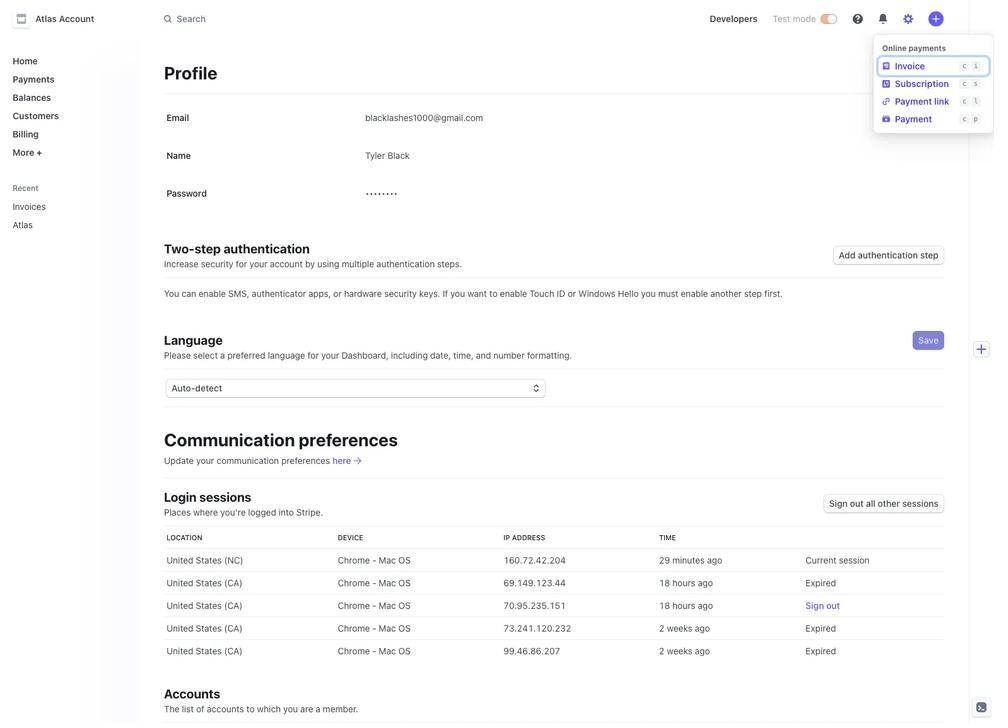 Task type: vqa. For each thing, say whether or not it's contained in the screenshot.
Clear history IMAGE
no



Task type: describe. For each thing, give the bounding box(es) containing it.
developers link
[[705, 9, 763, 29]]

which
[[257, 704, 281, 715]]

id
[[557, 288, 565, 299]]

online
[[882, 44, 907, 53]]

states for 69.149.123.44
[[196, 578, 222, 589]]

chrome for 70.95.235.151
[[338, 601, 370, 611]]

mac for 69.149.123.44
[[379, 578, 396, 589]]

settings image
[[903, 14, 913, 24]]

help image
[[853, 14, 863, 24]]

link
[[934, 96, 949, 107]]

1 horizontal spatial authentication
[[377, 259, 435, 269]]

online payments
[[882, 44, 946, 53]]

expired for 99.46.86.207
[[806, 646, 836, 657]]

for inside two-step authentication increase security for your account by using multiple authentication steps.
[[236, 259, 247, 269]]

i
[[974, 62, 978, 70]]

the
[[164, 704, 180, 715]]

- for 69.149.123.44
[[372, 578, 376, 589]]

balances
[[13, 92, 51, 103]]

united states (ca) for 99.46.86.207
[[167, 646, 243, 657]]

hardware
[[344, 288, 382, 299]]

including
[[391, 350, 428, 361]]

chrome        -        mac os for 70.95.235.151
[[338, 601, 411, 611]]

add authentication step
[[839, 250, 939, 261]]

hours for 70.95.235.151
[[672, 601, 695, 611]]

add
[[839, 250, 856, 261]]

ago for 69.149.123.44
[[698, 578, 713, 589]]

address
[[512, 534, 545, 542]]

expired for 69.149.123.44
[[806, 578, 836, 589]]

test mode
[[773, 13, 816, 24]]

states for 70.95.235.151
[[196, 601, 222, 611]]

sign for sign out
[[806, 601, 824, 611]]

atlas link
[[8, 214, 111, 235]]

here
[[332, 455, 351, 466]]

and
[[476, 350, 491, 361]]

subscription link
[[882, 78, 949, 90]]

test
[[773, 13, 790, 24]]

tyler black
[[365, 150, 410, 161]]

2 vertical spatial your
[[196, 455, 214, 466]]

out for sign out
[[826, 601, 840, 611]]

1 vertical spatial preferences
[[281, 455, 330, 466]]

session
[[839, 555, 870, 566]]

password
[[167, 188, 207, 199]]

edit button
[[905, 63, 944, 81]]

- for 73.241.120.232
[[372, 623, 376, 634]]

home
[[13, 56, 38, 66]]

svg image
[[931, 68, 939, 76]]

states for 99.46.86.207
[[196, 646, 222, 657]]

hello
[[618, 288, 639, 299]]

first.
[[764, 288, 783, 299]]

using
[[317, 259, 339, 269]]

1 vertical spatial security
[[384, 288, 417, 299]]

minutes
[[672, 555, 705, 566]]

search
[[177, 13, 206, 24]]

2 enable from the left
[[500, 288, 527, 299]]

os for 73.241.120.232
[[398, 623, 411, 634]]

balances link
[[8, 87, 129, 108]]

chrome        -        mac os for 160.72.42.204
[[338, 555, 411, 566]]

ago for 99.46.86.207
[[695, 646, 710, 657]]

states for 160.72.42.204
[[196, 555, 222, 566]]

formatting.
[[527, 350, 572, 361]]

more
[[13, 147, 34, 158]]

os for 70.95.235.151
[[398, 601, 411, 611]]

(ca) for 73.241.120.232
[[224, 623, 243, 634]]

windows
[[579, 288, 616, 299]]

18 for 70.95.235.151
[[659, 601, 670, 611]]

2 weeks ago for 73.241.120.232
[[659, 623, 710, 634]]

70.95.235.151
[[504, 601, 566, 611]]

edit
[[910, 66, 926, 77]]

united for 99.46.86.207
[[167, 646, 193, 657]]

payments
[[13, 74, 54, 85]]

apps,
[[309, 288, 331, 299]]

18 hours ago for 69.149.123.44
[[659, 578, 713, 589]]

os for 99.46.86.207
[[398, 646, 411, 657]]

here link
[[332, 455, 361, 467]]

you're
[[220, 507, 246, 518]]

keys.
[[419, 288, 440, 299]]

to inside "accounts the list of accounts to which you are a member."
[[246, 704, 255, 715]]

73.241.120.232
[[504, 623, 571, 634]]

••••••••
[[365, 188, 398, 199]]

home link
[[8, 50, 129, 71]]

hours for 69.149.123.44
[[672, 578, 695, 589]]

payments
[[909, 44, 946, 53]]

location
[[167, 534, 202, 542]]

authentication inside popup button
[[858, 250, 918, 261]]

tyler
[[365, 150, 385, 161]]

core navigation links element
[[8, 50, 129, 163]]

sessions inside sign out all other sessions button
[[902, 498, 939, 509]]

device
[[338, 534, 363, 542]]

mac for 70.95.235.151
[[379, 601, 396, 611]]

2 for 99.46.86.207
[[659, 646, 665, 657]]

logged
[[248, 507, 276, 518]]

chrome for 73.241.120.232
[[338, 623, 370, 634]]

sign out all other sessions
[[829, 498, 939, 509]]

dashboard,
[[342, 350, 389, 361]]

want
[[468, 288, 487, 299]]

a inside "language please select a preferred language for your dashboard, including date, time, and number formatting."
[[220, 350, 225, 361]]

c for subscription
[[962, 79, 967, 88]]

payment for payment
[[895, 114, 932, 124]]

preferred
[[227, 350, 265, 361]]

add authentication step button
[[834, 247, 944, 264]]

united for 70.95.235.151
[[167, 601, 193, 611]]

multiple
[[342, 259, 374, 269]]

account
[[270, 259, 303, 269]]

your inside "language please select a preferred language for your dashboard, including date, time, and number formatting."
[[321, 350, 339, 361]]

s
[[974, 79, 978, 88]]

c for payment link
[[962, 97, 967, 105]]

current
[[806, 555, 837, 566]]

sign out button
[[806, 600, 840, 613]]

subscription
[[895, 78, 949, 89]]

accounts the list of accounts to which you are a member.
[[164, 687, 358, 715]]

os for 160.72.42.204
[[398, 555, 411, 566]]

states for 73.241.120.232
[[196, 623, 222, 634]]

(ca) for 99.46.86.207
[[224, 646, 243, 657]]

(ca) for 69.149.123.44
[[224, 578, 243, 589]]

ago for 73.241.120.232
[[695, 623, 710, 634]]

160.72.42.204
[[504, 555, 566, 566]]

developers
[[710, 13, 758, 24]]

l
[[974, 97, 978, 105]]

payment link
[[882, 113, 932, 126]]

+
[[37, 147, 42, 158]]

login
[[164, 490, 197, 505]]

recent element
[[0, 196, 139, 235]]

update
[[164, 455, 194, 466]]

communication preferences
[[164, 430, 398, 450]]

language
[[268, 350, 305, 361]]

c for payment
[[962, 115, 967, 123]]

atlas account
[[35, 13, 94, 24]]

chrome        -        mac os for 99.46.86.207
[[338, 646, 411, 657]]

auto-
[[172, 383, 195, 394]]



Task type: locate. For each thing, give the bounding box(es) containing it.
chrome for 99.46.86.207
[[338, 646, 370, 657]]

your left "dashboard,"
[[321, 350, 339, 361]]

0 vertical spatial expired
[[806, 578, 836, 589]]

4 united from the top
[[167, 623, 193, 634]]

ago for 160.72.42.204
[[707, 555, 722, 566]]

0 vertical spatial 18 hours ago
[[659, 578, 713, 589]]

for right language
[[308, 350, 319, 361]]

recent navigation links element
[[0, 183, 139, 235]]

must
[[658, 288, 678, 299]]

or right apps,
[[333, 288, 342, 299]]

customers link
[[8, 105, 129, 126]]

are
[[300, 704, 313, 715]]

weeks for 73.241.120.232
[[667, 623, 693, 634]]

1 vertical spatial to
[[246, 704, 255, 715]]

2 hours from the top
[[672, 601, 695, 611]]

3 united from the top
[[167, 601, 193, 611]]

1 vertical spatial payment
[[895, 114, 932, 124]]

1 2 from the top
[[659, 623, 665, 634]]

0 vertical spatial weeks
[[667, 623, 693, 634]]

atlas for atlas
[[13, 220, 33, 230]]

1 enable from the left
[[199, 288, 226, 299]]

all
[[866, 498, 876, 509]]

4 united states (ca) from the top
[[167, 646, 243, 657]]

1 horizontal spatial or
[[568, 288, 576, 299]]

c inside payment link menu item
[[962, 97, 967, 105]]

os for 69.149.123.44
[[398, 578, 411, 589]]

(ca) for 70.95.235.151
[[224, 601, 243, 611]]

mac for 73.241.120.232
[[379, 623, 396, 634]]

3 os from the top
[[398, 601, 411, 611]]

0 vertical spatial 2
[[659, 623, 665, 634]]

united for 69.149.123.44
[[167, 578, 193, 589]]

1 c from the top
[[962, 62, 967, 70]]

online payments group
[[876, 57, 991, 128]]

auto-detect
[[172, 383, 222, 394]]

invoice link
[[882, 60, 925, 73]]

a inside "accounts the list of accounts to which you are a member."
[[316, 704, 320, 715]]

security left the keys.
[[384, 288, 417, 299]]

0 horizontal spatial security
[[201, 259, 233, 269]]

payment down payment link link
[[895, 114, 932, 124]]

mac for 99.46.86.207
[[379, 646, 396, 657]]

you
[[450, 288, 465, 299], [641, 288, 656, 299], [283, 704, 298, 715]]

1 chrome        -        mac os from the top
[[338, 555, 411, 566]]

18 hours ago for 70.95.235.151
[[659, 601, 713, 611]]

if
[[443, 288, 448, 299]]

united states (ca) for 69.149.123.44
[[167, 578, 243, 589]]

time
[[659, 534, 676, 542]]

invoice menu item
[[879, 57, 989, 75]]

preferences down communication preferences
[[281, 455, 330, 466]]

email
[[167, 112, 189, 123]]

2 horizontal spatial you
[[641, 288, 656, 299]]

billing link
[[8, 124, 129, 144]]

- for 160.72.42.204
[[372, 555, 376, 566]]

sign left all
[[829, 498, 848, 509]]

1 states from the top
[[196, 555, 222, 566]]

mac for 160.72.42.204
[[379, 555, 396, 566]]

login sessions places where you're logged into stripe.
[[164, 490, 323, 518]]

2 horizontal spatial step
[[920, 250, 939, 261]]

0 horizontal spatial sign
[[806, 601, 824, 611]]

2 chrome from the top
[[338, 578, 370, 589]]

enable right can
[[199, 288, 226, 299]]

atlas for atlas account
[[35, 13, 57, 24]]

1 horizontal spatial out
[[850, 498, 864, 509]]

steps.
[[437, 259, 462, 269]]

payment for payment link
[[895, 96, 932, 107]]

places
[[164, 507, 191, 518]]

1 mac from the top
[[379, 555, 396, 566]]

1 hours from the top
[[672, 578, 695, 589]]

a right select
[[220, 350, 225, 361]]

2 or from the left
[[568, 288, 576, 299]]

1 vertical spatial 2
[[659, 646, 665, 657]]

1 horizontal spatial enable
[[500, 288, 527, 299]]

invoices link
[[8, 196, 111, 217]]

2 for 73.241.120.232
[[659, 623, 665, 634]]

a right are
[[316, 704, 320, 715]]

4 chrome from the top
[[338, 623, 370, 634]]

select
[[193, 350, 218, 361]]

enable
[[199, 288, 226, 299], [500, 288, 527, 299], [681, 288, 708, 299]]

account
[[59, 13, 94, 24]]

3 united states (ca) from the top
[[167, 623, 243, 634]]

c left p
[[962, 115, 967, 123]]

2 united from the top
[[167, 578, 193, 589]]

3 mac from the top
[[379, 601, 396, 611]]

united for 73.241.120.232
[[167, 623, 193, 634]]

for inside "language please select a preferred language for your dashboard, including date, time, and number formatting."
[[308, 350, 319, 361]]

2 horizontal spatial enable
[[681, 288, 708, 299]]

please
[[164, 350, 191, 361]]

atlas inside recent element
[[13, 220, 33, 230]]

1 vertical spatial atlas
[[13, 220, 33, 230]]

1 vertical spatial for
[[308, 350, 319, 361]]

update your communication preferences
[[164, 455, 332, 466]]

two-step authentication increase security for your account by using multiple authentication steps.
[[164, 242, 462, 269]]

detect
[[195, 383, 222, 394]]

c
[[962, 62, 967, 70], [962, 79, 967, 88], [962, 97, 967, 105], [962, 115, 967, 123]]

1 vertical spatial out
[[826, 601, 840, 611]]

1 horizontal spatial security
[[384, 288, 417, 299]]

c left l
[[962, 97, 967, 105]]

2 horizontal spatial authentication
[[858, 250, 918, 261]]

2 - from the top
[[372, 578, 376, 589]]

1 18 hours ago from the top
[[659, 578, 713, 589]]

99.46.86.207
[[504, 646, 560, 657]]

weeks for 99.46.86.207
[[667, 646, 693, 657]]

5 states from the top
[[196, 646, 222, 657]]

(nc)
[[224, 555, 243, 566]]

united states (ca)
[[167, 578, 243, 589], [167, 601, 243, 611], [167, 623, 243, 634], [167, 646, 243, 657]]

you left are
[[283, 704, 298, 715]]

1 vertical spatial sign
[[806, 601, 824, 611]]

1 horizontal spatial your
[[250, 259, 268, 269]]

sign for sign out all other sessions
[[829, 498, 848, 509]]

payment
[[895, 96, 932, 107], [895, 114, 932, 124]]

1 horizontal spatial you
[[450, 288, 465, 299]]

authentication
[[224, 242, 310, 256], [858, 250, 918, 261], [377, 259, 435, 269]]

4 os from the top
[[398, 623, 411, 634]]

2 vertical spatial expired
[[806, 646, 836, 657]]

united
[[167, 555, 193, 566], [167, 578, 193, 589], [167, 601, 193, 611], [167, 623, 193, 634], [167, 646, 193, 657]]

2 expired from the top
[[806, 623, 836, 634]]

2 states from the top
[[196, 578, 222, 589]]

c left s
[[962, 79, 967, 88]]

2 18 from the top
[[659, 601, 670, 611]]

you right if
[[450, 288, 465, 299]]

0 horizontal spatial atlas
[[13, 220, 33, 230]]

Search search field
[[156, 7, 512, 31]]

touch
[[530, 288, 554, 299]]

1 united from the top
[[167, 555, 193, 566]]

(ca)
[[224, 578, 243, 589], [224, 601, 243, 611], [224, 623, 243, 634], [224, 646, 243, 657]]

payment link menu item
[[879, 93, 989, 110]]

1 18 from the top
[[659, 578, 670, 589]]

step inside two-step authentication increase security for your account by using multiple authentication steps.
[[195, 242, 221, 256]]

chrome        -        mac os for 69.149.123.44
[[338, 578, 411, 589]]

security inside two-step authentication increase security for your account by using multiple authentication steps.
[[201, 259, 233, 269]]

preferences up here link
[[299, 430, 398, 450]]

0 vertical spatial hours
[[672, 578, 695, 589]]

3 expired from the top
[[806, 646, 836, 657]]

1 vertical spatial 18
[[659, 601, 670, 611]]

atlas account button
[[13, 10, 107, 28]]

1 2 weeks ago from the top
[[659, 623, 710, 634]]

sign out all other sessions button
[[824, 495, 944, 513]]

chrome for 69.149.123.44
[[338, 578, 370, 589]]

2 2 from the top
[[659, 646, 665, 657]]

current session
[[806, 555, 870, 566]]

save button
[[914, 332, 944, 350]]

1 horizontal spatial for
[[308, 350, 319, 361]]

by
[[305, 259, 315, 269]]

atlas left account
[[35, 13, 57, 24]]

ip
[[504, 534, 510, 542]]

1 united states (ca) from the top
[[167, 578, 243, 589]]

3 - from the top
[[372, 601, 376, 611]]

3 states from the top
[[196, 601, 222, 611]]

hours
[[672, 578, 695, 589], [672, 601, 695, 611]]

blacklashes1000@gmail.com
[[365, 112, 483, 123]]

increase
[[164, 259, 199, 269]]

2 weeks from the top
[[667, 646, 693, 657]]

billing
[[13, 129, 39, 139]]

chrome        -        mac os for 73.241.120.232
[[338, 623, 411, 634]]

1 os from the top
[[398, 555, 411, 566]]

to
[[489, 288, 498, 299], [246, 704, 255, 715]]

3 (ca) from the top
[[224, 623, 243, 634]]

0 horizontal spatial or
[[333, 288, 342, 299]]

you can enable sms, authenticator apps, or hardware security keys. if you want to enable touch id or windows hello you must enable another step first.
[[164, 288, 783, 299]]

29 minutes ago
[[659, 555, 722, 566]]

c left the i
[[962, 62, 967, 70]]

chrome for 160.72.42.204
[[338, 555, 370, 566]]

enable left the touch
[[500, 288, 527, 299]]

for up sms,
[[236, 259, 247, 269]]

3 enable from the left
[[681, 288, 708, 299]]

your right update
[[196, 455, 214, 466]]

1 vertical spatial hours
[[672, 601, 695, 611]]

2 2 weeks ago from the top
[[659, 646, 710, 657]]

sessions up you're on the left of the page
[[199, 490, 251, 505]]

5 os from the top
[[398, 646, 411, 657]]

atlas down invoices
[[13, 220, 33, 230]]

1 chrome from the top
[[338, 555, 370, 566]]

Search text field
[[156, 7, 512, 31]]

0 vertical spatial out
[[850, 498, 864, 509]]

two-
[[164, 242, 195, 256]]

3 chrome        -        mac os from the top
[[338, 601, 411, 611]]

you
[[164, 288, 179, 299]]

0 horizontal spatial step
[[195, 242, 221, 256]]

3 chrome from the top
[[338, 601, 370, 611]]

1 vertical spatial weeks
[[667, 646, 693, 657]]

you inside "accounts the list of accounts to which you are a member."
[[283, 704, 298, 715]]

2 c from the top
[[962, 79, 967, 88]]

1 horizontal spatial sessions
[[902, 498, 939, 509]]

your left account
[[250, 259, 268, 269]]

4 - from the top
[[372, 623, 376, 634]]

0 horizontal spatial you
[[283, 704, 298, 715]]

0 horizontal spatial sessions
[[199, 490, 251, 505]]

1 - from the top
[[372, 555, 376, 566]]

sessions
[[199, 490, 251, 505], [902, 498, 939, 509]]

- for 70.95.235.151
[[372, 601, 376, 611]]

2 (ca) from the top
[[224, 601, 243, 611]]

authentication up the keys.
[[377, 259, 435, 269]]

0 vertical spatial sign
[[829, 498, 848, 509]]

0 horizontal spatial to
[[246, 704, 255, 715]]

united states (nc)
[[167, 555, 243, 566]]

18
[[659, 578, 670, 589], [659, 601, 670, 611]]

chrome
[[338, 555, 370, 566], [338, 578, 370, 589], [338, 601, 370, 611], [338, 623, 370, 634], [338, 646, 370, 657]]

0 horizontal spatial your
[[196, 455, 214, 466]]

recent
[[13, 184, 39, 193]]

0 vertical spatial payment
[[895, 96, 932, 107]]

ago for 70.95.235.151
[[698, 601, 713, 611]]

expired for 73.241.120.232
[[806, 623, 836, 634]]

0 vertical spatial for
[[236, 259, 247, 269]]

5 chrome from the top
[[338, 646, 370, 657]]

0 horizontal spatial authentication
[[224, 242, 310, 256]]

chrome        -        mac os
[[338, 555, 411, 566], [338, 578, 411, 589], [338, 601, 411, 611], [338, 623, 411, 634], [338, 646, 411, 657]]

c inside payment menu item
[[962, 115, 967, 123]]

profile
[[164, 62, 217, 83]]

language
[[164, 333, 223, 348]]

out left all
[[850, 498, 864, 509]]

sign down current in the right bottom of the page
[[806, 601, 824, 611]]

out down current session
[[826, 601, 840, 611]]

1 horizontal spatial to
[[489, 288, 498, 299]]

to right want
[[489, 288, 498, 299]]

out for sign out all other sessions
[[850, 498, 864, 509]]

2 mac from the top
[[379, 578, 396, 589]]

into
[[279, 507, 294, 518]]

1 weeks from the top
[[667, 623, 693, 634]]

more +
[[13, 147, 42, 158]]

c for invoice
[[962, 62, 967, 70]]

0 vertical spatial security
[[201, 259, 233, 269]]

1 horizontal spatial step
[[744, 288, 762, 299]]

0 vertical spatial 2 weeks ago
[[659, 623, 710, 634]]

5 - from the top
[[372, 646, 376, 657]]

2 os from the top
[[398, 578, 411, 589]]

1 horizontal spatial atlas
[[35, 13, 57, 24]]

payments link
[[8, 69, 129, 90]]

atlas inside atlas account button
[[35, 13, 57, 24]]

security right the increase
[[201, 259, 233, 269]]

2 horizontal spatial your
[[321, 350, 339, 361]]

1 or from the left
[[333, 288, 342, 299]]

5 chrome        -        mac os from the top
[[338, 646, 411, 657]]

1 vertical spatial your
[[321, 350, 339, 361]]

1 horizontal spatial sign
[[829, 498, 848, 509]]

number
[[494, 350, 525, 361]]

1 vertical spatial 18 hours ago
[[659, 601, 713, 611]]

1 payment from the top
[[895, 96, 932, 107]]

sessions right other
[[902, 498, 939, 509]]

2 chrome        -        mac os from the top
[[338, 578, 411, 589]]

18 for 69.149.123.44
[[659, 578, 670, 589]]

atlas
[[35, 13, 57, 24], [13, 220, 33, 230]]

step
[[195, 242, 221, 256], [920, 250, 939, 261], [744, 288, 762, 299]]

5 united from the top
[[167, 646, 193, 657]]

0 horizontal spatial for
[[236, 259, 247, 269]]

0 vertical spatial atlas
[[35, 13, 57, 24]]

stripe.
[[296, 507, 323, 518]]

or right the id
[[568, 288, 576, 299]]

united states (ca) for 70.95.235.151
[[167, 601, 243, 611]]

0 vertical spatial a
[[220, 350, 225, 361]]

1 expired from the top
[[806, 578, 836, 589]]

invoice
[[895, 61, 925, 71]]

preferences
[[299, 430, 398, 450], [281, 455, 330, 466]]

0 vertical spatial 18
[[659, 578, 670, 589]]

3 c from the top
[[962, 97, 967, 105]]

- for 99.46.86.207
[[372, 646, 376, 657]]

1 horizontal spatial a
[[316, 704, 320, 715]]

0 vertical spatial to
[[489, 288, 498, 299]]

1 (ca) from the top
[[224, 578, 243, 589]]

2 weeks ago for 99.46.86.207
[[659, 646, 710, 657]]

enable right "must" on the top right
[[681, 288, 708, 299]]

1 vertical spatial a
[[316, 704, 320, 715]]

of
[[196, 704, 204, 715]]

subscription menu item
[[879, 75, 989, 93]]

united for 160.72.42.204
[[167, 555, 193, 566]]

you left "must" on the top right
[[641, 288, 656, 299]]

4 states from the top
[[196, 623, 222, 634]]

2 18 hours ago from the top
[[659, 601, 713, 611]]

other
[[878, 498, 900, 509]]

1 vertical spatial expired
[[806, 623, 836, 634]]

united states (ca) for 73.241.120.232
[[167, 623, 243, 634]]

step inside popup button
[[920, 250, 939, 261]]

5 mac from the top
[[379, 646, 396, 657]]

2 weeks ago
[[659, 623, 710, 634], [659, 646, 710, 657]]

black
[[388, 150, 410, 161]]

4 (ca) from the top
[[224, 646, 243, 657]]

2 payment from the top
[[895, 114, 932, 124]]

0 horizontal spatial enable
[[199, 288, 226, 299]]

payment menu item
[[879, 110, 989, 128]]

authentication right add
[[858, 250, 918, 261]]

4 chrome        -        mac os from the top
[[338, 623, 411, 634]]

os
[[398, 555, 411, 566], [398, 578, 411, 589], [398, 601, 411, 611], [398, 623, 411, 634], [398, 646, 411, 657]]

sessions inside login sessions places where you're logged into stripe.
[[199, 490, 251, 505]]

sms,
[[228, 288, 249, 299]]

4 mac from the top
[[379, 623, 396, 634]]

0 horizontal spatial out
[[826, 601, 840, 611]]

1 vertical spatial 2 weeks ago
[[659, 646, 710, 657]]

time,
[[453, 350, 474, 361]]

your
[[250, 259, 268, 269], [321, 350, 339, 361], [196, 455, 214, 466]]

0 horizontal spatial a
[[220, 350, 225, 361]]

4 c from the top
[[962, 115, 967, 123]]

2 united states (ca) from the top
[[167, 601, 243, 611]]

for
[[236, 259, 247, 269], [308, 350, 319, 361]]

0 vertical spatial your
[[250, 259, 268, 269]]

to left 'which'
[[246, 704, 255, 715]]

payment down 'subscription' link
[[895, 96, 932, 107]]

authentication up account
[[224, 242, 310, 256]]

0 vertical spatial preferences
[[299, 430, 398, 450]]

another
[[710, 288, 742, 299]]

your inside two-step authentication increase security for your account by using multiple authentication steps.
[[250, 259, 268, 269]]



